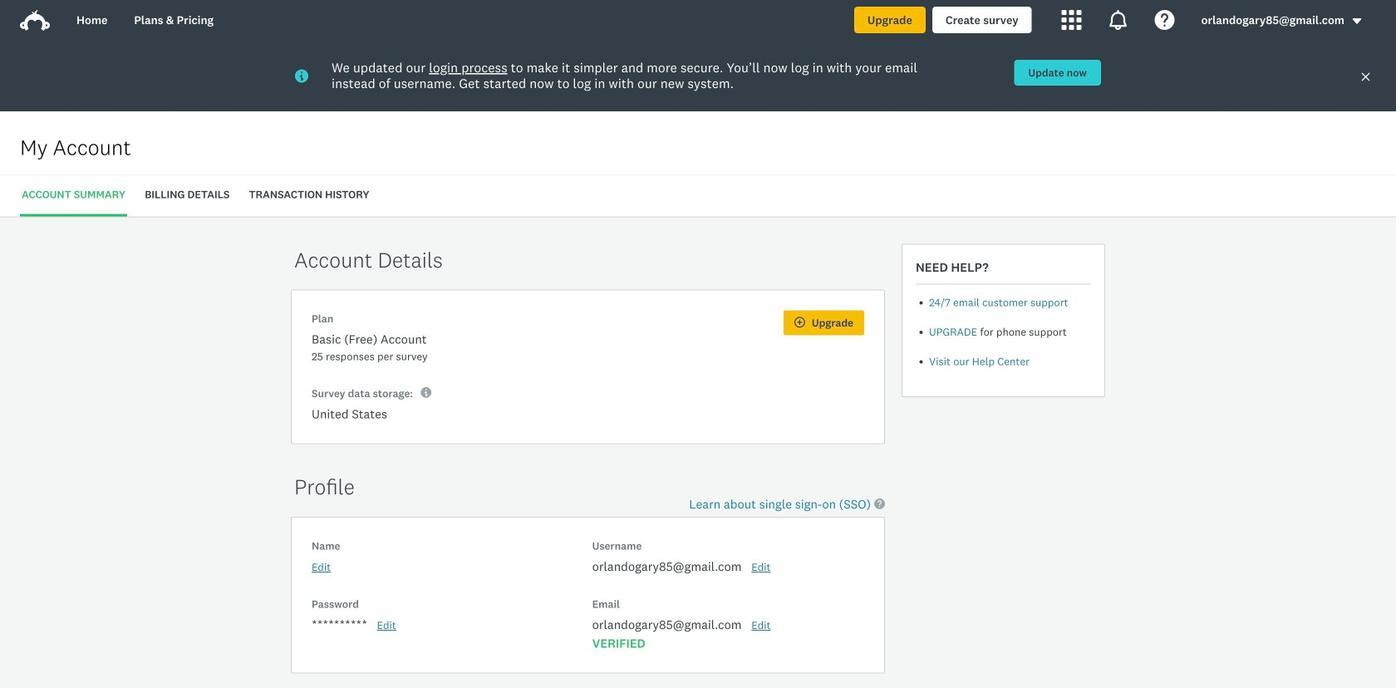 Task type: vqa. For each thing, say whether or not it's contained in the screenshot.
rewards image
no



Task type: describe. For each thing, give the bounding box(es) containing it.
1 products icon image from the left
[[1062, 10, 1082, 30]]

surveymonkey logo image
[[20, 10, 50, 31]]

dropdown arrow image
[[1351, 15, 1363, 27]]

2 products icon image from the left
[[1108, 10, 1128, 30]]



Task type: locate. For each thing, give the bounding box(es) containing it.
x image
[[1360, 71, 1371, 82]]

products icon image
[[1062, 10, 1082, 30], [1108, 10, 1128, 30]]

0 horizontal spatial products icon image
[[1062, 10, 1082, 30]]

help icon image
[[1155, 10, 1175, 30]]

1 horizontal spatial products icon image
[[1108, 10, 1128, 30]]



